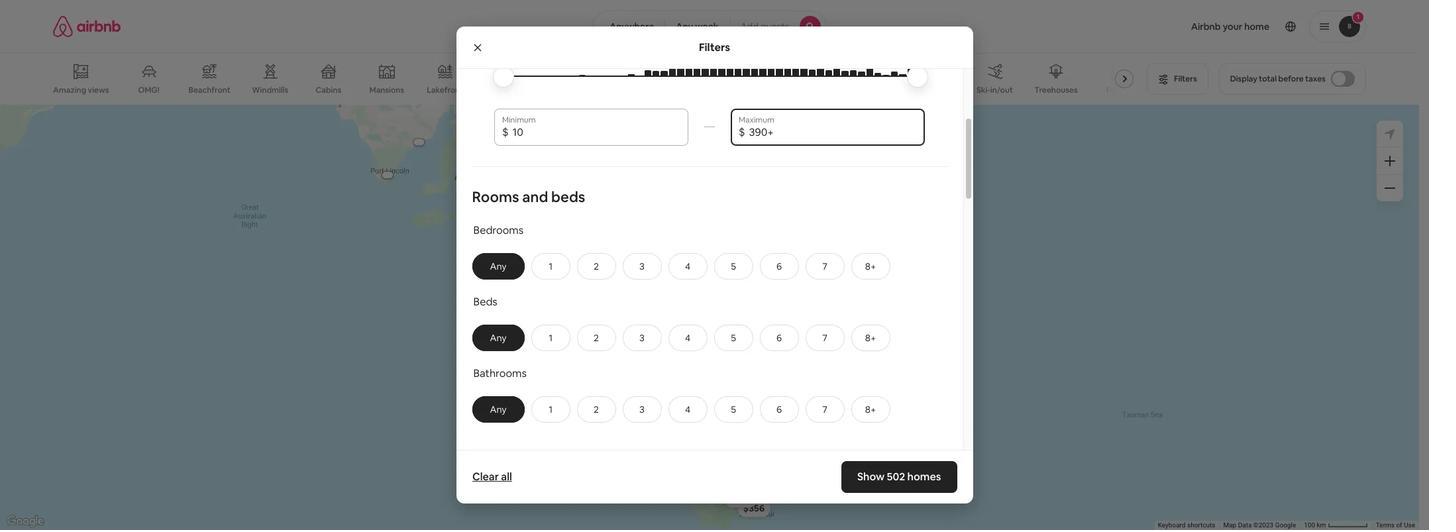 Task type: vqa. For each thing, say whether or not it's contained in the screenshot.
second you from the bottom of the changing your currency updates how you see prices. you can change how you get payments in your payments & payouts preferences.
no



Task type: locate. For each thing, give the bounding box(es) containing it.
2 6 from the top
[[777, 332, 782, 344]]

2 vertical spatial 7
[[823, 403, 828, 415]]

show left 502
[[858, 470, 885, 484]]

beds
[[474, 295, 498, 309]]

0 vertical spatial 1 button
[[531, 253, 570, 280]]

2 1 from the top
[[549, 332, 553, 344]]

any button down bathrooms
[[472, 396, 525, 423]]

6 for bedrooms
[[777, 260, 782, 272]]

2 button
[[577, 253, 616, 280], [577, 325, 616, 351], [577, 396, 616, 423]]

2
[[594, 260, 599, 272], [594, 332, 599, 344], [594, 403, 599, 415]]

4 button for bedrooms
[[668, 253, 708, 280]]

8+ element for bedrooms
[[865, 260, 876, 272]]

0 vertical spatial 3
[[640, 260, 645, 272]]

any button for beds
[[472, 325, 525, 351]]

0 vertical spatial 4
[[685, 260, 691, 272]]

2 vertical spatial 8+
[[865, 403, 876, 415]]

bedrooms
[[474, 223, 524, 237]]

group
[[53, 53, 1139, 105], [628, 196, 1061, 336]]

3 2 button from the top
[[577, 396, 616, 423]]

0 vertical spatial 4 button
[[668, 253, 708, 280]]

3 5 from the top
[[731, 403, 736, 415]]

1 2 from the top
[[594, 260, 599, 272]]

1 vertical spatial 4
[[685, 332, 691, 344]]

3 4 button from the top
[[668, 396, 708, 423]]

any
[[676, 21, 693, 32], [490, 260, 507, 272], [490, 332, 507, 344], [490, 403, 507, 415]]

5 for beds
[[731, 332, 736, 344]]

2 vertical spatial any element
[[486, 403, 511, 415]]

4 for bathrooms
[[685, 403, 691, 415]]

1 7 from the top
[[823, 260, 828, 272]]

4 button for bathrooms
[[668, 396, 708, 423]]

show list button
[[669, 440, 750, 472]]

100 km button
[[1300, 521, 1372, 530]]

1 vertical spatial 8+ element
[[865, 332, 876, 344]]

$ for $ text box
[[502, 125, 509, 139]]

3 4 from the top
[[685, 403, 691, 415]]

2 3 from the top
[[640, 332, 645, 344]]

$350 button
[[724, 489, 758, 508]]

7 button for bedrooms
[[806, 253, 845, 280]]

1 vertical spatial 6
[[777, 332, 782, 344]]

2 7 from the top
[[823, 332, 828, 344]]

any left week
[[676, 21, 693, 32]]

map
[[1224, 522, 1237, 529]]

show inside button
[[682, 450, 706, 462]]

2 vertical spatial 4
[[685, 403, 691, 415]]

0 vertical spatial show
[[682, 450, 706, 462]]

0 vertical spatial 2
[[594, 260, 599, 272]]

1 vertical spatial 7 button
[[806, 325, 845, 351]]

1 for bedrooms
[[549, 260, 553, 272]]

8+ for bathrooms
[[865, 403, 876, 415]]

filters dialog
[[456, 0, 973, 504]]

0 vertical spatial 5
[[731, 260, 736, 272]]

terms of use
[[1376, 522, 1416, 529]]

display total before taxes
[[1230, 74, 1326, 84]]

guests
[[761, 21, 789, 32]]

0 vertical spatial 6
[[777, 260, 782, 272]]

1 4 button from the top
[[668, 253, 708, 280]]

2 4 button from the top
[[668, 325, 708, 351]]

1 5 button from the top
[[714, 253, 753, 280]]

any button
[[472, 253, 525, 280], [472, 325, 525, 351], [472, 396, 525, 423]]

6
[[777, 260, 782, 272], [777, 332, 782, 344], [777, 403, 782, 415]]

8+ for bedrooms
[[865, 260, 876, 272]]

3 any element from the top
[[486, 403, 511, 415]]

5 button for bedrooms
[[714, 253, 753, 280]]

1 3 from the top
[[640, 260, 645, 272]]

7 button for beds
[[806, 325, 845, 351]]

0 vertical spatial 8+ button
[[851, 253, 890, 280]]

show 502 homes link
[[842, 461, 957, 493]]

1 vertical spatial 5
[[731, 332, 736, 344]]

2 vertical spatial 6
[[777, 403, 782, 415]]

1 button for bathrooms
[[531, 396, 570, 423]]

any down bedrooms
[[490, 260, 507, 272]]

1 vertical spatial 4 button
[[668, 325, 708, 351]]

2 vertical spatial 3 button
[[623, 396, 662, 423]]

1 $ from the left
[[502, 125, 509, 139]]

2 vertical spatial 5 button
[[714, 396, 753, 423]]

of
[[1397, 522, 1403, 529]]

8+
[[865, 260, 876, 272], [865, 332, 876, 344], [865, 403, 876, 415]]

add guests
[[741, 21, 789, 32]]

2 vertical spatial 8+ button
[[851, 396, 890, 423]]

amazing
[[53, 85, 86, 95]]

1 vertical spatial 3
[[640, 332, 645, 344]]

1 1 button from the top
[[531, 253, 570, 280]]

google image
[[3, 513, 47, 530]]

any button down bedrooms
[[472, 253, 525, 280]]

1 vertical spatial 5 button
[[714, 325, 753, 351]]

$509 button
[[845, 137, 879, 156]]

any inside button
[[676, 21, 693, 32]]

3 7 button from the top
[[806, 396, 845, 423]]

0 horizontal spatial show
[[682, 450, 706, 462]]

1 vertical spatial 7
[[823, 332, 828, 344]]

6 button for bedrooms
[[760, 253, 799, 280]]

any element down bathrooms
[[486, 403, 511, 415]]

show inside the "filters" dialog
[[858, 470, 885, 484]]

2 button for beds
[[577, 325, 616, 351]]

1 vertical spatial 1
[[549, 332, 553, 344]]

None search field
[[593, 11, 827, 42]]

3 3 button from the top
[[623, 396, 662, 423]]

0 vertical spatial 3 button
[[623, 253, 662, 280]]

show for show 502 homes
[[858, 470, 885, 484]]

$479 button
[[843, 136, 877, 155]]

1 3 button from the top
[[623, 253, 662, 280]]

2 vertical spatial 8+ element
[[865, 403, 876, 415]]

0 vertical spatial 7
[[823, 260, 828, 272]]

1 1 from the top
[[549, 260, 553, 272]]

1 vertical spatial 8+ button
[[851, 325, 890, 351]]

1 7 button from the top
[[806, 253, 845, 280]]

5 up australia
[[731, 332, 736, 344]]

2 1 button from the top
[[531, 325, 570, 351]]

1 vertical spatial 3 button
[[623, 325, 662, 351]]

2 5 button from the top
[[714, 325, 753, 351]]

0 vertical spatial group
[[53, 53, 1139, 105]]

display
[[1230, 74, 1258, 84]]

0 vertical spatial 7 button
[[806, 253, 845, 280]]

$83
[[852, 140, 868, 152]]

2 2 button from the top
[[577, 325, 616, 351]]

2 8+ from the top
[[865, 332, 876, 344]]

2 for bathrooms
[[594, 403, 599, 415]]

8+ element
[[865, 260, 876, 272], [865, 332, 876, 344], [865, 403, 876, 415]]

0 vertical spatial 8+
[[865, 260, 876, 272]]

2 3 button from the top
[[623, 325, 662, 351]]

3 right $219 on the left of page
[[640, 332, 645, 344]]

filters
[[699, 40, 730, 54]]

1 vertical spatial 1 button
[[531, 325, 570, 351]]

beachfront
[[189, 85, 231, 95]]

1 6 from the top
[[777, 260, 782, 272]]

$131
[[585, 263, 604, 275]]

1 any button from the top
[[472, 253, 525, 280]]

6 for bathrooms
[[777, 403, 782, 415]]

zoom out image
[[1385, 183, 1396, 194]]

6 button
[[760, 253, 799, 280], [760, 325, 799, 351], [760, 396, 799, 423]]

0 vertical spatial 2 button
[[577, 253, 616, 280]]

anywhere
[[610, 21, 654, 32]]

3 button
[[623, 253, 662, 280], [623, 325, 662, 351], [623, 396, 662, 423]]

2 button for bathrooms
[[577, 396, 616, 423]]

group inside google map
showing 40 stays. region
[[628, 196, 1061, 336]]

any button up bathrooms
[[472, 325, 525, 351]]

2 any button from the top
[[472, 325, 525, 351]]

$83 button
[[846, 137, 874, 155]]

6 for beds
[[777, 332, 782, 344]]

3 6 from the top
[[777, 403, 782, 415]]

1 8+ button from the top
[[851, 253, 890, 280]]

1 vertical spatial 6 button
[[760, 325, 799, 351]]

5.0
[[820, 347, 834, 360]]

3 7 from the top
[[823, 403, 828, 415]]

3 for bathrooms
[[640, 403, 645, 415]]

3 5 button from the top
[[714, 396, 753, 423]]

3 1 from the top
[[549, 403, 553, 415]]

2 7 button from the top
[[806, 325, 845, 351]]

2 vertical spatial 5
[[731, 403, 736, 415]]

2 $ from the left
[[739, 125, 745, 139]]

1 horizontal spatial $
[[739, 125, 745, 139]]

any element for bathrooms
[[486, 403, 511, 415]]

farms
[[1107, 85, 1129, 95]]

$276 button
[[614, 313, 647, 331]]

1 8+ element from the top
[[865, 260, 876, 272]]

2 vertical spatial 7 button
[[806, 396, 845, 423]]

2 vertical spatial 2
[[594, 403, 599, 415]]

2 vertical spatial 2 button
[[577, 396, 616, 423]]

0 vertical spatial 8+ element
[[865, 260, 876, 272]]

1 2 button from the top
[[577, 253, 616, 280]]

cabins
[[316, 85, 341, 95]]

0 vertical spatial 1
[[549, 260, 553, 272]]

km
[[1317, 522, 1326, 529]]

0 horizontal spatial $
[[502, 125, 509, 139]]

views
[[88, 85, 109, 95]]

6 button for beds
[[760, 325, 799, 351]]

$236
[[725, 415, 748, 428]]

3 8+ button from the top
[[851, 396, 890, 423]]

3 for bedrooms
[[640, 260, 645, 272]]

1 8+ from the top
[[865, 260, 876, 272]]

1 vertical spatial 2 button
[[577, 325, 616, 351]]

4 left $585
[[685, 260, 691, 272]]

2 vertical spatial any button
[[472, 396, 525, 423]]

2 4 from the top
[[685, 332, 691, 344]]

7
[[823, 260, 828, 272], [823, 332, 828, 344], [823, 403, 828, 415]]

amazing views
[[53, 85, 109, 95]]

1 vertical spatial 8+
[[865, 332, 876, 344]]

5
[[731, 260, 736, 272], [731, 332, 736, 344], [731, 403, 736, 415]]

1 6 button from the top
[[760, 253, 799, 280]]

ski-in/out
[[977, 85, 1013, 95]]

in/out
[[991, 85, 1013, 95]]

any element up bathrooms
[[486, 332, 511, 344]]

keyboard
[[1158, 522, 1186, 529]]

1 any element from the top
[[486, 260, 511, 272]]

5.0 out of 5 average rating image
[[809, 347, 834, 360]]

any up bathrooms
[[490, 332, 507, 344]]

1 vertical spatial show
[[858, 470, 885, 484]]

4 up show list
[[685, 403, 691, 415]]

2 vertical spatial 4 button
[[668, 396, 708, 423]]

$
[[502, 125, 509, 139], [739, 125, 745, 139]]

1 horizontal spatial show
[[858, 470, 885, 484]]

3 8+ element from the top
[[865, 403, 876, 415]]

0 vertical spatial any button
[[472, 253, 525, 280]]

3 8+ from the top
[[865, 403, 876, 415]]

1 vertical spatial 2
[[594, 332, 599, 344]]

5 button for beds
[[714, 325, 753, 351]]

$402
[[852, 136, 874, 148]]

2 vertical spatial 3
[[640, 403, 645, 415]]

1 5 from the top
[[731, 260, 736, 272]]

5 up show list button
[[731, 403, 736, 415]]

2 vertical spatial 1
[[549, 403, 553, 415]]

taxes
[[1306, 74, 1326, 84]]

2 6 button from the top
[[760, 325, 799, 351]]

2 2 from the top
[[594, 332, 599, 344]]

0 vertical spatial 5 button
[[714, 253, 753, 280]]

1 button for beds
[[531, 325, 570, 351]]

1 vertical spatial any button
[[472, 325, 525, 351]]

3 right $131 button
[[640, 260, 645, 272]]

1 for beds
[[549, 332, 553, 344]]

2 8+ button from the top
[[851, 325, 890, 351]]

3 3 from the top
[[640, 403, 645, 415]]

$236 button
[[718, 411, 754, 431]]

any down bathrooms
[[490, 403, 507, 415]]

1 4 from the top
[[685, 260, 691, 272]]

4 for beds
[[685, 332, 691, 344]]

australia
[[695, 347, 736, 360]]

3 down weymouth,
[[640, 403, 645, 415]]

any element down bedrooms
[[486, 260, 511, 272]]

any week button
[[665, 11, 730, 42]]

5 right $585 button
[[731, 260, 736, 272]]

$585
[[693, 260, 714, 272]]

2 any element from the top
[[486, 332, 511, 344]]

3 6 button from the top
[[760, 396, 799, 423]]

2 8+ element from the top
[[865, 332, 876, 344]]

$257 $479
[[849, 130, 875, 151]]

1
[[549, 260, 553, 272], [549, 332, 553, 344], [549, 403, 553, 415]]

8+ for beds
[[865, 332, 876, 344]]

3 any button from the top
[[472, 396, 525, 423]]

keyboard shortcuts
[[1158, 522, 1216, 529]]

3 2 from the top
[[594, 403, 599, 415]]

$ for $ text field
[[739, 125, 745, 139]]

100
[[1304, 522, 1316, 529]]

week
[[695, 21, 719, 32]]

4
[[685, 260, 691, 272], [685, 332, 691, 344], [685, 403, 691, 415]]

2 vertical spatial 1 button
[[531, 396, 570, 423]]

0 vertical spatial any element
[[486, 260, 511, 272]]

2 5 from the top
[[731, 332, 736, 344]]

3 1 button from the top
[[531, 396, 570, 423]]

show left list
[[682, 450, 706, 462]]

zoom in image
[[1385, 156, 1396, 166]]

any element
[[486, 260, 511, 272], [486, 332, 511, 344], [486, 403, 511, 415]]

2 vertical spatial 6 button
[[760, 396, 799, 423]]

8+ button for bedrooms
[[851, 253, 890, 280]]

$509
[[851, 140, 873, 152]]

1 vertical spatial any element
[[486, 332, 511, 344]]

0 vertical spatial 6 button
[[760, 253, 799, 280]]

4 up "weymouth, australia"
[[685, 332, 691, 344]]

show
[[682, 450, 706, 462], [858, 470, 885, 484]]

1 vertical spatial group
[[628, 196, 1061, 336]]



Task type: describe. For each thing, give the bounding box(es) containing it.
clear all
[[472, 470, 512, 484]]

$131 button
[[579, 260, 610, 278]]

any button for bedrooms
[[472, 253, 525, 280]]

ski-
[[977, 85, 991, 95]]

any for bathrooms
[[490, 403, 507, 415]]

4 for bedrooms
[[685, 260, 691, 272]]

add
[[741, 21, 759, 32]]

rooms and beds
[[472, 187, 585, 206]]

8+ element for bathrooms
[[865, 403, 876, 415]]

shortcuts
[[1188, 522, 1216, 529]]

google
[[1276, 522, 1296, 529]]

show list
[[682, 450, 721, 462]]

all
[[501, 470, 512, 484]]

$479
[[849, 140, 871, 151]]

2 for beds
[[594, 332, 599, 344]]

$257
[[854, 130, 875, 142]]

$276
[[620, 316, 642, 328]]

weymouth, australia
[[639, 347, 736, 360]]

6 button for bathrooms
[[760, 396, 799, 423]]

$730 button
[[455, 187, 489, 206]]

2 button for bedrooms
[[577, 253, 616, 280]]

1 for bathrooms
[[549, 403, 553, 415]]

rooms
[[472, 187, 519, 206]]

3 for beds
[[640, 332, 645, 344]]

any for bedrooms
[[490, 260, 507, 272]]

none search field containing anywhere
[[593, 11, 827, 42]]

homes
[[908, 470, 941, 484]]

clear all button
[[466, 464, 518, 490]]

keyboard shortcuts button
[[1158, 521, 1216, 530]]

any element for beds
[[486, 332, 511, 344]]

7 for bedrooms
[[823, 260, 828, 272]]

1 button for bedrooms
[[531, 253, 570, 280]]

terms
[[1376, 522, 1395, 529]]

5 for bathrooms
[[731, 403, 736, 415]]

anywhere button
[[593, 11, 666, 42]]

beds
[[551, 187, 585, 206]]

list
[[708, 450, 721, 462]]

100 km
[[1304, 522, 1328, 529]]

the-
[[925, 85, 940, 95]]

before
[[1279, 74, 1304, 84]]

$730
[[461, 191, 483, 203]]

5 button for bathrooms
[[714, 396, 753, 423]]

$219
[[617, 324, 638, 336]]

$553
[[850, 139, 871, 151]]

map data ©2023 google
[[1224, 522, 1296, 529]]

8+ element for beds
[[865, 332, 876, 344]]

most stays cost more than $98 per night. image
[[505, 34, 915, 114]]

treehouses
[[1035, 85, 1078, 95]]

weymouth,
[[639, 347, 693, 360]]

5 for bedrooms
[[731, 260, 736, 272]]

$585 button
[[687, 257, 720, 275]]

$ text field
[[749, 126, 917, 139]]

mansions
[[369, 85, 404, 95]]

clear
[[472, 470, 499, 484]]

$ text field
[[513, 126, 681, 139]]

terms of use link
[[1376, 522, 1416, 529]]

and
[[522, 187, 548, 206]]

$356 button
[[737, 499, 771, 517]]

any element for bedrooms
[[486, 260, 511, 272]]

omg!
[[138, 85, 160, 95]]

8+ button for beds
[[851, 325, 890, 351]]

data
[[1238, 522, 1252, 529]]

group containing amazing views
[[53, 53, 1139, 105]]

profile element
[[842, 0, 1367, 53]]

7 button for bathrooms
[[806, 396, 845, 423]]

grid
[[940, 85, 955, 95]]

any button for bathrooms
[[472, 396, 525, 423]]

bathrooms
[[474, 366, 527, 380]]

total
[[1259, 74, 1277, 84]]

off-the-grid
[[910, 85, 955, 95]]

7 for beds
[[823, 332, 828, 344]]

$350
[[730, 493, 752, 505]]

any week
[[676, 21, 719, 32]]

3 button for bathrooms
[[623, 396, 662, 423]]

skiing
[[492, 85, 515, 95]]

show for show list
[[682, 450, 706, 462]]

2 for bedrooms
[[594, 260, 599, 272]]

3 button for bedrooms
[[623, 253, 662, 280]]

use
[[1404, 522, 1416, 529]]

8+ button for bathrooms
[[851, 396, 890, 423]]

$553 button
[[844, 136, 877, 155]]

lakefront
[[427, 85, 463, 95]]

off-
[[910, 85, 925, 95]]

$219 button
[[611, 321, 644, 340]]

©2023
[[1254, 522, 1274, 529]]

display total before taxes button
[[1219, 63, 1367, 95]]

3 button for beds
[[623, 325, 662, 351]]

$356
[[743, 502, 765, 514]]

windmills
[[252, 85, 289, 95]]

$257 button
[[848, 127, 881, 145]]

7 for bathrooms
[[823, 403, 828, 415]]

show 502 homes
[[858, 470, 941, 484]]

$402 button
[[846, 133, 880, 152]]

502
[[887, 470, 905, 484]]

google map
showing 40 stays. region
[[0, 105, 1420, 530]]

4 button for beds
[[668, 325, 708, 351]]

any for beds
[[490, 332, 507, 344]]



